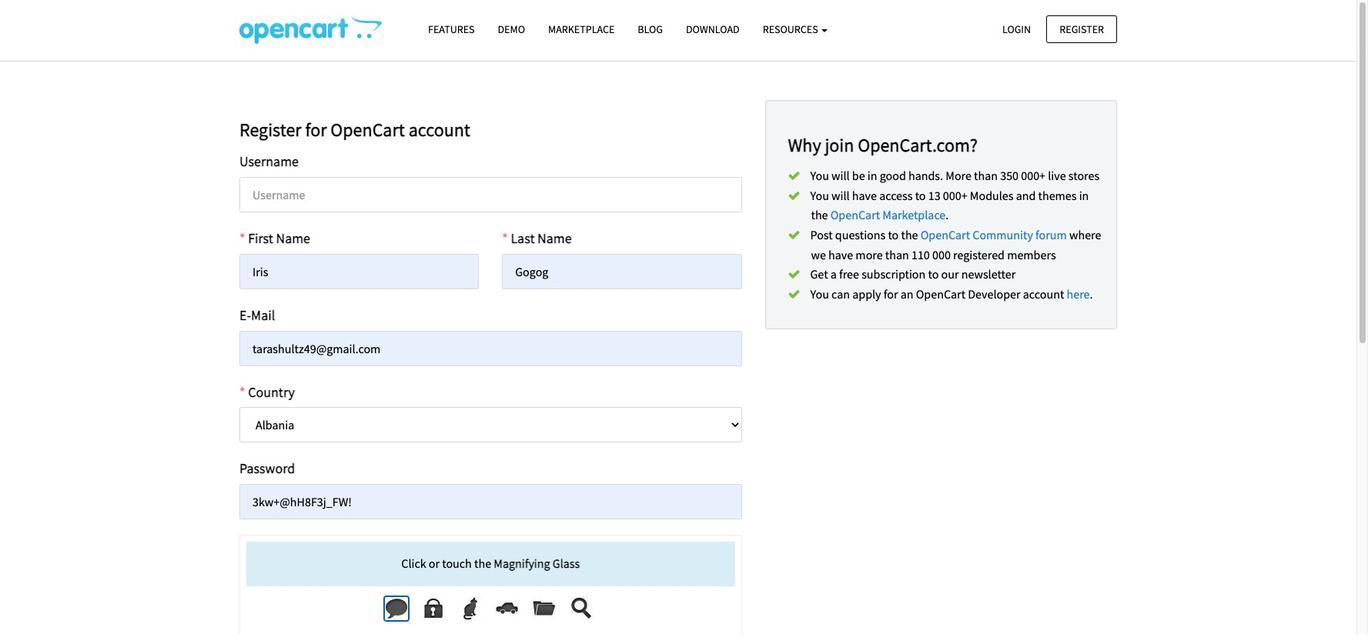 Task type: locate. For each thing, give the bounding box(es) containing it.
hands.
[[908, 168, 943, 183]]

name right "first"
[[276, 230, 310, 247]]

have
[[852, 188, 877, 203], [828, 247, 853, 262]]

will left be
[[832, 168, 850, 183]]

0 vertical spatial you
[[810, 168, 829, 183]]

1 horizontal spatial the
[[811, 207, 828, 223]]

can
[[832, 286, 850, 302]]

2 horizontal spatial to
[[928, 267, 939, 282]]

register for register
[[1060, 22, 1104, 36]]

marketplace link
[[537, 16, 626, 43]]

password
[[239, 460, 295, 478]]

000+
[[1021, 168, 1046, 183], [943, 188, 967, 203]]

you will be in good hands. more than 350 000+ live stores
[[810, 168, 1100, 183]]

3 you from the top
[[810, 286, 829, 302]]

2 vertical spatial to
[[928, 267, 939, 282]]

you for you will have access to 13 000+ modules and themes in the
[[810, 188, 829, 203]]

the right touch
[[474, 556, 491, 571]]

000+ down you will be in good hands. more than 350 000+ live stores in the top of the page
[[943, 188, 967, 203]]

you inside you will have access to 13 000+ modules and themes in the
[[810, 188, 829, 203]]

the
[[811, 207, 828, 223], [901, 227, 918, 243], [474, 556, 491, 571]]

to left 13
[[915, 188, 926, 203]]

1 horizontal spatial register
[[1060, 22, 1104, 36]]

to down opencart marketplace .
[[888, 227, 899, 243]]

will for be
[[832, 168, 850, 183]]

opencart
[[331, 118, 405, 142], [831, 207, 880, 223], [921, 227, 970, 243], [916, 286, 966, 302]]

to for access
[[915, 188, 926, 203]]

opencart community forum link
[[921, 227, 1067, 243]]

350
[[1000, 168, 1019, 183]]

1 vertical spatial marketplace
[[883, 207, 946, 223]]

1 horizontal spatial to
[[915, 188, 926, 203]]

a
[[831, 267, 837, 282]]

you
[[810, 168, 829, 183], [810, 188, 829, 203], [810, 286, 829, 302]]

0 vertical spatial marketplace
[[548, 22, 615, 36]]

000+ inside you will have access to 13 000+ modules and themes in the
[[943, 188, 967, 203]]

0 vertical spatial will
[[832, 168, 850, 183]]

have inside you will have access to 13 000+ modules and themes in the
[[852, 188, 877, 203]]

you inside get a free subscription to our newsletter you can apply for an opencart developer account here .
[[810, 286, 829, 302]]

live
[[1048, 168, 1066, 183]]

1 will from the top
[[832, 168, 850, 183]]

you down why
[[810, 168, 829, 183]]

first name
[[248, 230, 310, 247]]

name for first name
[[276, 230, 310, 247]]

post
[[810, 227, 833, 243]]

account inside get a free subscription to our newsletter you can apply for an opencart developer account here .
[[1023, 286, 1064, 302]]

2 you from the top
[[810, 188, 829, 203]]

1 horizontal spatial in
[[1079, 188, 1089, 203]]

you down get
[[810, 286, 829, 302]]

features link
[[417, 16, 486, 43]]

name for last name
[[537, 230, 572, 247]]

than up subscription
[[885, 247, 909, 262]]

1 vertical spatial than
[[885, 247, 909, 262]]

0 vertical spatial have
[[852, 188, 877, 203]]

opencart.com?
[[858, 133, 978, 157]]

will inside you will have access to 13 000+ modules and themes in the
[[832, 188, 850, 203]]

2 name from the left
[[537, 230, 572, 247]]

marketplace
[[548, 22, 615, 36], [883, 207, 946, 223]]

1 horizontal spatial for
[[884, 286, 898, 302]]

for inside get a free subscription to our newsletter you can apply for an opencart developer account here .
[[884, 286, 898, 302]]

0 horizontal spatial .
[[946, 207, 949, 223]]

opencart marketplace link
[[831, 207, 946, 223]]

0 horizontal spatial the
[[474, 556, 491, 571]]

1 vertical spatial the
[[901, 227, 918, 243]]

the up 'post'
[[811, 207, 828, 223]]

for
[[305, 118, 327, 142], [884, 286, 898, 302]]

features
[[428, 22, 475, 36]]

blog link
[[626, 16, 674, 43]]

2 horizontal spatial the
[[901, 227, 918, 243]]

to left our
[[928, 267, 939, 282]]

1 horizontal spatial .
[[1090, 286, 1093, 302]]

. down where at the top right of page
[[1090, 286, 1093, 302]]

an
[[901, 286, 914, 302]]

register for opencart account
[[239, 118, 470, 142]]

registered
[[953, 247, 1005, 262]]

post questions to the opencart community forum
[[810, 227, 1067, 243]]

1 vertical spatial register
[[239, 118, 302, 142]]

subscription
[[862, 267, 926, 282]]

the up 110
[[901, 227, 918, 243]]

1 horizontal spatial marketplace
[[883, 207, 946, 223]]

account
[[409, 118, 470, 142], [1023, 286, 1064, 302]]

1 you from the top
[[810, 168, 829, 183]]

download link
[[674, 16, 751, 43]]

questions
[[835, 227, 886, 243]]

0 horizontal spatial in
[[868, 168, 877, 183]]

0 horizontal spatial to
[[888, 227, 899, 243]]

register inside register link
[[1060, 22, 1104, 36]]

0 horizontal spatial name
[[276, 230, 310, 247]]

0 vertical spatial than
[[974, 168, 998, 183]]

get
[[810, 267, 828, 282]]

register right login
[[1060, 22, 1104, 36]]

resources link
[[751, 16, 840, 43]]

will up 'post'
[[832, 188, 850, 203]]

0 horizontal spatial than
[[885, 247, 909, 262]]

marketplace down access
[[883, 207, 946, 223]]

login link
[[989, 15, 1044, 43]]

register
[[1060, 22, 1104, 36], [239, 118, 302, 142]]

1 vertical spatial will
[[832, 188, 850, 203]]

last name
[[511, 230, 572, 247]]

0 vertical spatial the
[[811, 207, 828, 223]]

0 vertical spatial register
[[1060, 22, 1104, 36]]

will
[[832, 168, 850, 183], [832, 188, 850, 203]]

login
[[1002, 22, 1031, 36]]

0 horizontal spatial for
[[305, 118, 327, 142]]

marketplace left blog
[[548, 22, 615, 36]]

country
[[248, 383, 295, 401]]

in inside you will have access to 13 000+ modules and themes in the
[[1079, 188, 1089, 203]]

register up username on the top left of page
[[239, 118, 302, 142]]

have down be
[[852, 188, 877, 203]]

in
[[868, 168, 877, 183], [1079, 188, 1089, 203]]

E-Mail text field
[[239, 331, 742, 366]]

0 horizontal spatial account
[[409, 118, 470, 142]]

to
[[915, 188, 926, 203], [888, 227, 899, 243], [928, 267, 939, 282]]

name
[[276, 230, 310, 247], [537, 230, 572, 247]]

username
[[239, 153, 299, 170]]

First Name text field
[[239, 254, 479, 289]]

than
[[974, 168, 998, 183], [885, 247, 909, 262]]

or
[[429, 556, 440, 571]]

modules
[[970, 188, 1014, 203]]

more
[[856, 247, 883, 262]]

. inside get a free subscription to our newsletter you can apply for an opencart developer account here .
[[1090, 286, 1093, 302]]

name right last
[[537, 230, 572, 247]]

you up 'post'
[[810, 188, 829, 203]]

1 vertical spatial account
[[1023, 286, 1064, 302]]

1 name from the left
[[276, 230, 310, 247]]

1 vertical spatial .
[[1090, 286, 1093, 302]]

2 vertical spatial the
[[474, 556, 491, 571]]

developer
[[968, 286, 1021, 302]]

000+ up and
[[1021, 168, 1046, 183]]

in right be
[[868, 168, 877, 183]]

1 horizontal spatial account
[[1023, 286, 1064, 302]]

0 vertical spatial to
[[915, 188, 926, 203]]

2 vertical spatial you
[[810, 286, 829, 302]]

1 horizontal spatial 000+
[[1021, 168, 1046, 183]]

1 vertical spatial 000+
[[943, 188, 967, 203]]

have inside where we have more than 110 000 registered members
[[828, 247, 853, 262]]

why
[[788, 133, 821, 157]]

to inside get a free subscription to our newsletter you can apply for an opencart developer account here .
[[928, 267, 939, 282]]

in down 'stores'
[[1079, 188, 1089, 203]]

110
[[912, 247, 930, 262]]

the for click or touch the magnifying glass
[[474, 556, 491, 571]]

0 vertical spatial account
[[409, 118, 470, 142]]

register for register for opencart account
[[239, 118, 302, 142]]

2 will from the top
[[832, 188, 850, 203]]

last
[[511, 230, 535, 247]]

have up a
[[828, 247, 853, 262]]

.
[[946, 207, 949, 223], [1090, 286, 1093, 302]]

1 vertical spatial have
[[828, 247, 853, 262]]

why join opencart.com?
[[788, 133, 978, 157]]

1 vertical spatial in
[[1079, 188, 1089, 203]]

1 horizontal spatial name
[[537, 230, 572, 247]]

1 vertical spatial you
[[810, 188, 829, 203]]

1 horizontal spatial than
[[974, 168, 998, 183]]

here
[[1067, 286, 1090, 302]]

to inside you will have access to 13 000+ modules and themes in the
[[915, 188, 926, 203]]

. up "post questions to the opencart community forum"
[[946, 207, 949, 223]]

resources
[[763, 22, 820, 36]]

1 vertical spatial for
[[884, 286, 898, 302]]

0 vertical spatial for
[[305, 118, 327, 142]]

than up the 'modules' at the top of the page
[[974, 168, 998, 183]]

0 horizontal spatial 000+
[[943, 188, 967, 203]]

0 horizontal spatial register
[[239, 118, 302, 142]]



Task type: describe. For each thing, give the bounding box(es) containing it.
touch
[[442, 556, 472, 571]]

Username text field
[[239, 177, 742, 213]]

and
[[1016, 188, 1036, 203]]

have for we
[[828, 247, 853, 262]]

our
[[941, 267, 959, 282]]

members
[[1007, 247, 1056, 262]]

themes
[[1038, 188, 1077, 203]]

good
[[880, 168, 906, 183]]

be
[[852, 168, 865, 183]]

you for you will be in good hands. more than 350 000+ live stores
[[810, 168, 829, 183]]

click or touch the magnifying glass
[[401, 556, 580, 571]]

first
[[248, 230, 273, 247]]

more
[[946, 168, 972, 183]]

opencart - account register image
[[239, 16, 382, 44]]

demo link
[[486, 16, 537, 43]]

get a free subscription to our newsletter you can apply for an opencart developer account here .
[[810, 267, 1093, 302]]

mail
[[251, 306, 275, 324]]

click
[[401, 556, 426, 571]]

will for have
[[832, 188, 850, 203]]

where
[[1069, 227, 1101, 243]]

glass
[[553, 556, 580, 571]]

newsletter
[[961, 267, 1016, 282]]

have for will
[[852, 188, 877, 203]]

free
[[839, 267, 859, 282]]

e-
[[239, 306, 251, 324]]

opencart inside get a free subscription to our newsletter you can apply for an opencart developer account here .
[[916, 286, 966, 302]]

stores
[[1068, 168, 1100, 183]]

here link
[[1067, 286, 1090, 302]]

Last Name text field
[[502, 254, 742, 289]]

0 vertical spatial .
[[946, 207, 949, 223]]

you will have access to 13 000+ modules and themes in the
[[810, 188, 1089, 223]]

where we have more than 110 000 registered members
[[811, 227, 1101, 262]]

blog
[[638, 22, 663, 36]]

0 vertical spatial in
[[868, 168, 877, 183]]

forum
[[1036, 227, 1067, 243]]

register link
[[1047, 15, 1117, 43]]

to for subscription
[[928, 267, 939, 282]]

e-mail
[[239, 306, 275, 324]]

download
[[686, 22, 740, 36]]

we
[[811, 247, 826, 262]]

join
[[825, 133, 854, 157]]

opencart marketplace .
[[831, 207, 949, 223]]

the for post questions to the opencart community forum
[[901, 227, 918, 243]]

demo
[[498, 22, 525, 36]]

000
[[932, 247, 951, 262]]

community
[[973, 227, 1033, 243]]

1 vertical spatial to
[[888, 227, 899, 243]]

than inside where we have more than 110 000 registered members
[[885, 247, 909, 262]]

apply
[[852, 286, 881, 302]]

0 vertical spatial 000+
[[1021, 168, 1046, 183]]

access
[[879, 188, 913, 203]]

0 horizontal spatial marketplace
[[548, 22, 615, 36]]

13
[[928, 188, 941, 203]]

Password password field
[[239, 484, 742, 520]]

magnifying
[[494, 556, 550, 571]]

the inside you will have access to 13 000+ modules and themes in the
[[811, 207, 828, 223]]



Task type: vqa. For each thing, say whether or not it's contained in the screenshot.
second You from the bottom of the page
yes



